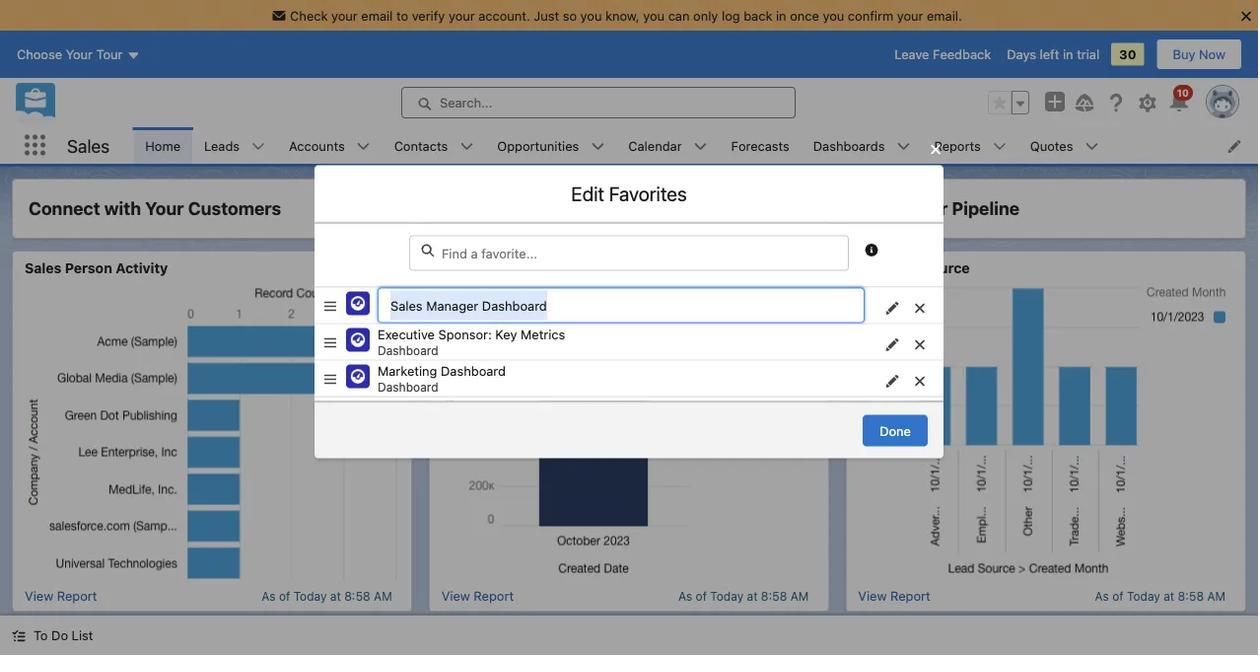 Task type: vqa. For each thing, say whether or not it's contained in the screenshot.
second View Report
yes



Task type: locate. For each thing, give the bounding box(es) containing it.
forecasts
[[732, 138, 790, 153]]

0 horizontal spatial view
[[25, 588, 53, 603]]

as of today at 8:​58 am for deals
[[679, 589, 809, 603]]

1 view report link from the left
[[25, 588, 97, 603]]

build
[[863, 198, 906, 219]]

2 horizontal spatial 8:​58
[[1178, 589, 1205, 603]]

team pipeline
[[442, 260, 536, 276]]

buy
[[1174, 47, 1196, 62]]

0 horizontal spatial leads
[[204, 138, 240, 153]]

1 horizontal spatial as of today at 8:​58 am
[[679, 589, 809, 603]]

pipeline down the reports list item
[[953, 198, 1020, 219]]

0 vertical spatial pipeline
[[953, 198, 1020, 219]]

2 view report from the left
[[442, 588, 514, 603]]

connect
[[29, 198, 100, 219]]

1 horizontal spatial view
[[442, 588, 470, 603]]

2 today from the left
[[711, 589, 744, 603]]

1 as of today at 8:​58 am from the left
[[262, 589, 392, 603]]

0 horizontal spatial you
[[581, 8, 602, 23]]

opportunities
[[498, 138, 579, 153]]

quotes list item
[[1019, 127, 1111, 164]]

opportunities list item
[[486, 127, 617, 164]]

do
[[51, 628, 68, 643]]

2 horizontal spatial your
[[897, 8, 924, 23]]

view report for deals
[[442, 588, 514, 603]]

1 vertical spatial sales
[[25, 260, 61, 276]]

view report link for customers
[[25, 588, 97, 603]]

0 horizontal spatial your
[[145, 198, 184, 219]]

0 horizontal spatial 8:​58
[[344, 589, 371, 603]]

reports link
[[923, 127, 993, 164]]

1 horizontal spatial you
[[643, 8, 665, 23]]

1 you from the left
[[581, 8, 602, 23]]

0 horizontal spatial am
[[374, 589, 392, 603]]

1 horizontal spatial your
[[910, 198, 948, 219]]

0 horizontal spatial pipeline
[[482, 260, 536, 276]]

calendar link
[[617, 127, 694, 164]]

manage & close deals
[[446, 198, 633, 219]]

2 horizontal spatial as of today at 8:​58 am
[[1096, 589, 1226, 603]]

1 horizontal spatial as
[[679, 589, 693, 603]]

8:​58 for deals
[[761, 589, 788, 603]]

0 vertical spatial sales
[[67, 135, 110, 156]]

2 am from the left
[[791, 589, 809, 603]]

view for customers
[[25, 588, 53, 603]]

dashboard
[[378, 344, 439, 357], [441, 363, 506, 378], [378, 380, 439, 394]]

search... button
[[402, 87, 796, 118]]

as of today at 8:​58 am for customers
[[262, 589, 392, 603]]

so
[[563, 8, 577, 23]]

at
[[330, 589, 341, 603], [747, 589, 758, 603], [1164, 589, 1175, 603]]

as of today at 8:​58 am
[[262, 589, 392, 603], [679, 589, 809, 603], [1096, 589, 1226, 603]]

dashboard down the 'marketing'
[[378, 380, 439, 394]]

0 vertical spatial in
[[776, 8, 787, 23]]

1 horizontal spatial report
[[474, 588, 514, 603]]

0 horizontal spatial view report link
[[25, 588, 97, 603]]

leads inside 'list item'
[[204, 138, 240, 153]]

1 of from the left
[[279, 589, 290, 603]]

1 view report from the left
[[25, 588, 97, 603]]

report
[[57, 588, 97, 603], [474, 588, 514, 603], [891, 588, 931, 603]]

1 your from the left
[[332, 8, 358, 23]]

0 horizontal spatial of
[[279, 589, 290, 603]]

1 as from the left
[[262, 589, 276, 603]]

your
[[332, 8, 358, 23], [449, 8, 475, 23], [897, 8, 924, 23]]

0 horizontal spatial today
[[294, 589, 327, 603]]

verify
[[412, 8, 445, 23]]

0 horizontal spatial report
[[57, 588, 97, 603]]

list
[[133, 127, 1259, 164]]

am for customers
[[374, 589, 392, 603]]

0 horizontal spatial as
[[262, 589, 276, 603]]

sales up connect
[[67, 135, 110, 156]]

leads
[[204, 138, 240, 153], [859, 260, 899, 276]]

your right verify
[[449, 8, 475, 23]]

home link
[[133, 127, 192, 164]]

1 horizontal spatial am
[[791, 589, 809, 603]]

metrics
[[521, 326, 566, 341]]

you right 'so'
[[581, 8, 602, 23]]

2 report from the left
[[474, 588, 514, 603]]

2 horizontal spatial as
[[1096, 589, 1110, 603]]

1 8:​58 from the left
[[344, 589, 371, 603]]

0 horizontal spatial view report
[[25, 588, 97, 603]]

marketing dashboard dashboard
[[378, 363, 506, 394]]

close
[[534, 198, 582, 219]]

2 horizontal spatial of
[[1113, 589, 1124, 603]]

2 as of today at 8:​58 am from the left
[[679, 589, 809, 603]]

leads left "by"
[[859, 260, 899, 276]]

in right back
[[776, 8, 787, 23]]

1 view from the left
[[25, 588, 53, 603]]

None text field
[[378, 288, 865, 323]]

2 horizontal spatial report
[[891, 588, 931, 603]]

you right once on the right of the page
[[823, 8, 845, 23]]

your right with on the left top of the page
[[145, 198, 184, 219]]

as
[[262, 589, 276, 603], [679, 589, 693, 603], [1096, 589, 1110, 603]]

0 horizontal spatial in
[[776, 8, 787, 23]]

2 of from the left
[[696, 589, 707, 603]]

know,
[[606, 8, 640, 23]]

days left in trial
[[1007, 47, 1100, 62]]

your left email.
[[897, 8, 924, 23]]

3 you from the left
[[823, 8, 845, 23]]

in right left
[[1063, 47, 1074, 62]]

view report for customers
[[25, 588, 97, 603]]

0 vertical spatial dashboard
[[378, 344, 439, 357]]

0 vertical spatial leads
[[204, 138, 240, 153]]

your right build
[[910, 198, 948, 219]]

accounts list item
[[277, 127, 382, 164]]

dashboard down executive
[[378, 344, 439, 357]]

dashboards list item
[[802, 127, 923, 164]]

view
[[25, 588, 53, 603], [442, 588, 470, 603], [859, 588, 887, 603]]

text default image
[[12, 629, 26, 643]]

1 horizontal spatial today
[[711, 589, 744, 603]]

view report link
[[25, 588, 97, 603], [442, 588, 514, 603], [859, 588, 931, 603]]

am for deals
[[791, 589, 809, 603]]

2 horizontal spatial you
[[823, 8, 845, 23]]

today
[[294, 589, 327, 603], [711, 589, 744, 603], [1128, 589, 1161, 603]]

key
[[496, 326, 517, 341]]

pipeline right 'team' on the left of the page
[[482, 260, 536, 276]]

1 horizontal spatial leads
[[859, 260, 899, 276]]

can
[[669, 8, 690, 23]]

3 view report from the left
[[859, 588, 931, 603]]

0 horizontal spatial sales
[[25, 260, 61, 276]]

buy now button
[[1157, 39, 1243, 70]]

activity
[[116, 260, 168, 276]]

leads for leads by source
[[859, 260, 899, 276]]

2 horizontal spatial am
[[1208, 589, 1226, 603]]

check your email to verify your account. just so you know, you can only log back in once you confirm your email.
[[290, 8, 963, 23]]

view report link for deals
[[442, 588, 514, 603]]

you left can
[[643, 8, 665, 23]]

2 view from the left
[[442, 588, 470, 603]]

1 today from the left
[[294, 589, 327, 603]]

1 horizontal spatial of
[[696, 589, 707, 603]]

1 am from the left
[[374, 589, 392, 603]]

dashboard down executive sponsor: key metrics dashboard at left
[[441, 363, 506, 378]]

sales
[[67, 135, 110, 156], [25, 260, 61, 276]]

your left email
[[332, 8, 358, 23]]

0 horizontal spatial at
[[330, 589, 341, 603]]

in
[[776, 8, 787, 23], [1063, 47, 1074, 62]]

sales left person
[[25, 260, 61, 276]]

1 at from the left
[[330, 589, 341, 603]]

1 horizontal spatial in
[[1063, 47, 1074, 62]]

3 view report link from the left
[[859, 588, 931, 603]]

8:​58 for customers
[[344, 589, 371, 603]]

0 horizontal spatial your
[[332, 8, 358, 23]]

to
[[34, 628, 48, 643]]

feedback
[[933, 47, 992, 62]]

pipeline
[[953, 198, 1020, 219], [482, 260, 536, 276]]

with
[[104, 198, 141, 219]]

sales for sales person activity
[[25, 260, 61, 276]]

1 vertical spatial dashboard
[[441, 363, 506, 378]]

days
[[1007, 47, 1037, 62]]

quotes link
[[1019, 127, 1086, 164]]

list box
[[315, 287, 944, 397]]

2 horizontal spatial today
[[1128, 589, 1161, 603]]

executive
[[378, 326, 435, 341]]

of
[[279, 589, 290, 603], [696, 589, 707, 603], [1113, 589, 1124, 603]]

1 vertical spatial leads
[[859, 260, 899, 276]]

group
[[988, 91, 1030, 115]]

2 8:​58 from the left
[[761, 589, 788, 603]]

0 horizontal spatial as of today at 8:​58 am
[[262, 589, 392, 603]]

source
[[922, 260, 970, 276]]

leads right home link
[[204, 138, 240, 153]]

reports list item
[[923, 127, 1019, 164]]

8:​58
[[344, 589, 371, 603], [761, 589, 788, 603], [1178, 589, 1205, 603]]

2 horizontal spatial view
[[859, 588, 887, 603]]

&
[[517, 198, 530, 219]]

list containing home
[[133, 127, 1259, 164]]

you
[[581, 8, 602, 23], [643, 8, 665, 23], [823, 8, 845, 23]]

done
[[880, 423, 912, 438]]

only
[[694, 8, 719, 23]]

contacts link
[[382, 127, 460, 164]]

today's tasks
[[25, 633, 119, 650]]

2 horizontal spatial view report link
[[859, 588, 931, 603]]

deals
[[586, 198, 633, 219]]

2 horizontal spatial at
[[1164, 589, 1175, 603]]

today for deals
[[711, 589, 744, 603]]

1 horizontal spatial your
[[449, 8, 475, 23]]

1 horizontal spatial pipeline
[[953, 198, 1020, 219]]

list box containing executive sponsor: key metrics
[[315, 287, 944, 397]]

your
[[145, 198, 184, 219], [910, 198, 948, 219]]

sponsor:
[[439, 326, 492, 341]]

1 horizontal spatial at
[[747, 589, 758, 603]]

2 horizontal spatial view report
[[859, 588, 931, 603]]

edit
[[572, 182, 605, 205]]

1 horizontal spatial sales
[[67, 135, 110, 156]]

3 today from the left
[[1128, 589, 1161, 603]]

now
[[1200, 47, 1226, 62]]

1 horizontal spatial 8:​58
[[761, 589, 788, 603]]

3 am from the left
[[1208, 589, 1226, 603]]

2 view report link from the left
[[442, 588, 514, 603]]

1 report from the left
[[57, 588, 97, 603]]

2 at from the left
[[747, 589, 758, 603]]

dashboards
[[814, 138, 885, 153]]

check
[[290, 8, 328, 23]]

leave feedback
[[895, 47, 992, 62]]

2 as from the left
[[679, 589, 693, 603]]

1 horizontal spatial view report link
[[442, 588, 514, 603]]

1 horizontal spatial view report
[[442, 588, 514, 603]]

report for deals
[[474, 588, 514, 603]]



Task type: describe. For each thing, give the bounding box(es) containing it.
just
[[534, 8, 559, 23]]

accounts link
[[277, 127, 357, 164]]

contacts
[[394, 138, 448, 153]]

tasks
[[81, 633, 119, 650]]

home
[[145, 138, 181, 153]]

as for deals
[[679, 589, 693, 603]]

30
[[1120, 47, 1137, 62]]

as for customers
[[262, 589, 276, 603]]

report for customers
[[57, 588, 97, 603]]

leave
[[895, 47, 930, 62]]

at for customers
[[330, 589, 341, 603]]

quotes
[[1031, 138, 1074, 153]]

Find a favorite... search field
[[409, 235, 849, 271]]

executive sponsor: key metrics dashboard
[[378, 326, 566, 357]]

1 your from the left
[[145, 198, 184, 219]]

3 as of today at 8:​58 am from the left
[[1096, 589, 1226, 603]]

view for deals
[[442, 588, 470, 603]]

dashboard inside executive sponsor: key metrics dashboard
[[378, 344, 439, 357]]

build your pipeline
[[863, 198, 1020, 219]]

back
[[744, 8, 773, 23]]

search...
[[440, 95, 493, 110]]

2 vertical spatial dashboard
[[378, 380, 439, 394]]

today's
[[25, 633, 77, 650]]

edit favorites
[[572, 182, 687, 205]]

confirm
[[848, 8, 894, 23]]

team
[[442, 260, 478, 276]]

3 your from the left
[[897, 8, 924, 23]]

contacts list item
[[382, 127, 486, 164]]

2 your from the left
[[910, 198, 948, 219]]

3 report from the left
[[891, 588, 931, 603]]

at for deals
[[747, 589, 758, 603]]

sales person activity
[[25, 260, 168, 276]]

leads list item
[[192, 127, 277, 164]]

3 view from the left
[[859, 588, 887, 603]]

to
[[397, 8, 409, 23]]

to do list
[[34, 628, 93, 643]]

reports
[[935, 138, 981, 153]]

accounts
[[289, 138, 345, 153]]

trial
[[1077, 47, 1100, 62]]

2 your from the left
[[449, 8, 475, 23]]

to do list button
[[0, 616, 105, 655]]

once
[[790, 8, 820, 23]]

marketing
[[378, 363, 437, 378]]

3 of from the left
[[1113, 589, 1124, 603]]

sales for sales
[[67, 135, 110, 156]]

favorites
[[609, 182, 687, 205]]

email
[[361, 8, 393, 23]]

1 vertical spatial in
[[1063, 47, 1074, 62]]

done button
[[863, 415, 928, 446]]

leads for leads
[[204, 138, 240, 153]]

opportunities link
[[486, 127, 591, 164]]

left
[[1040, 47, 1060, 62]]

buy now
[[1174, 47, 1226, 62]]

3 8:​58 from the left
[[1178, 589, 1205, 603]]

3 as from the left
[[1096, 589, 1110, 603]]

person
[[65, 260, 112, 276]]

customers
[[188, 198, 281, 219]]

connect with your customers
[[29, 198, 281, 219]]

today for customers
[[294, 589, 327, 603]]

3 at from the left
[[1164, 589, 1175, 603]]

list
[[72, 628, 93, 643]]

leads link
[[192, 127, 252, 164]]

log
[[722, 8, 741, 23]]

manage
[[446, 198, 513, 219]]

forecasts link
[[720, 127, 802, 164]]

leave feedback link
[[895, 47, 992, 62]]

account.
[[479, 8, 531, 23]]

calendar
[[629, 138, 682, 153]]

leads by source
[[859, 260, 970, 276]]

of for customers
[[279, 589, 290, 603]]

dashboards link
[[802, 127, 897, 164]]

of for deals
[[696, 589, 707, 603]]

by
[[902, 260, 919, 276]]

1 vertical spatial pipeline
[[482, 260, 536, 276]]

email.
[[927, 8, 963, 23]]

calendar list item
[[617, 127, 720, 164]]

2 you from the left
[[643, 8, 665, 23]]



